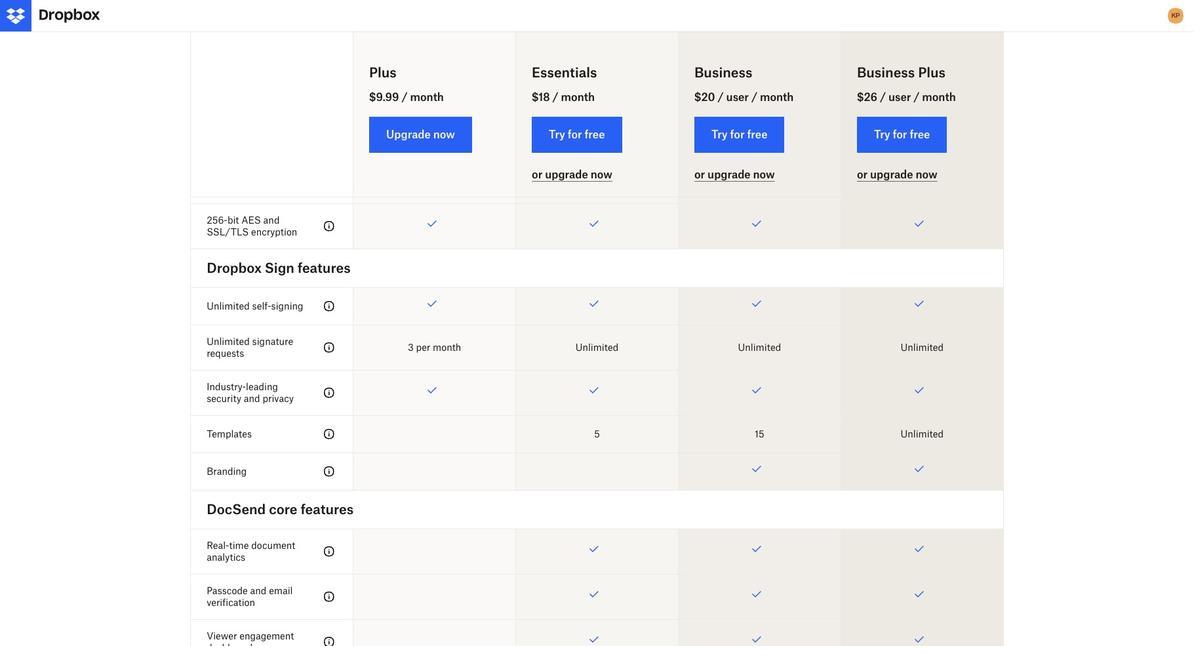 Task type: describe. For each thing, give the bounding box(es) containing it.
free for 3rd try for free link from right
[[585, 128, 605, 141]]

or for 2nd try for free link from right
[[695, 168, 705, 181]]

$18 / month
[[532, 91, 595, 104]]

standard image for unlimited self-signing
[[322, 299, 337, 314]]

or for 3rd try for free link from right
[[532, 168, 543, 181]]

kp button
[[1166, 5, 1187, 26]]

/ for $18
[[553, 91, 559, 104]]

1 try for free link from the left
[[532, 117, 622, 153]]

/ for $9.99
[[402, 91, 408, 104]]

$9.99
[[369, 91, 399, 104]]

standard image for 256-bit aes and ssl/tls encryption
[[322, 219, 337, 234]]

time
[[229, 540, 249, 551]]

bit
[[228, 215, 239, 226]]

free for 2nd try for free link from right
[[747, 128, 768, 141]]

business plus
[[857, 64, 946, 81]]

core
[[269, 501, 297, 518]]

now for 3rd try for free link from right
[[591, 168, 613, 181]]

verification
[[207, 597, 255, 608]]

2 try for free link from the left
[[695, 117, 785, 153]]

leading
[[246, 381, 278, 392]]

standard image for passcode and email verification
[[322, 589, 337, 605]]

$26
[[857, 91, 878, 104]]

standard image for branding
[[322, 464, 337, 480]]

not included image for passcode and email verification
[[354, 575, 516, 619]]

$18
[[532, 91, 550, 104]]

now for third try for free link from left
[[916, 168, 938, 181]]

industry-
[[207, 381, 246, 392]]

user for $20
[[727, 91, 749, 104]]

free for third try for free link from left
[[910, 128, 930, 141]]

features for docsend core features
[[301, 501, 354, 518]]

email
[[269, 585, 293, 596]]

or for third try for free link from left
[[857, 168, 868, 181]]

signature
[[252, 336, 293, 347]]

privacy
[[263, 393, 294, 404]]

and for security
[[244, 393, 260, 404]]

month for 3 per month
[[433, 342, 461, 353]]

analytics
[[207, 552, 245, 563]]

signing
[[271, 301, 303, 312]]

try for free for 3rd try for free link from right
[[549, 128, 605, 141]]

business for business
[[695, 64, 753, 81]]

4 / from the left
[[752, 91, 758, 104]]

templates
[[207, 429, 252, 440]]

features for dropbox sign features
[[298, 260, 351, 276]]

or upgrade now for 2nd try for free link from right
[[695, 168, 775, 181]]

/ for $20
[[718, 91, 724, 104]]

$9.99 / month
[[369, 91, 444, 104]]

or upgrade now link for 2nd try for free link from right
[[695, 168, 775, 181]]

real-time document analytics
[[207, 540, 295, 563]]

or upgrade now link for third try for free link from left
[[857, 168, 938, 181]]

15
[[755, 429, 765, 440]]

business for business plus
[[857, 64, 915, 81]]

not included image for templates
[[354, 416, 516, 453]]

2 try from the left
[[712, 128, 728, 141]]

0 horizontal spatial included element
[[354, 159, 516, 204]]

standard image for real-time document analytics
[[322, 544, 337, 560]]

sign
[[265, 260, 294, 276]]

viewer
[[207, 631, 237, 642]]

or upgrade now for third try for free link from left
[[857, 168, 938, 181]]

month for $18 / month
[[561, 91, 595, 104]]

standard image for unlimited signature requests
[[322, 340, 337, 356]]

kp
[[1172, 11, 1180, 20]]

and for aes
[[263, 215, 280, 226]]

unlimited inside unlimited signature requests
[[207, 336, 250, 347]]

viewer engagement dashboard
[[207, 631, 294, 646]]

for for 3rd try for free link from right
[[568, 128, 582, 141]]



Task type: locate. For each thing, give the bounding box(es) containing it.
passcode and email verification
[[207, 585, 293, 608]]

and
[[263, 215, 280, 226], [244, 393, 260, 404], [250, 585, 267, 596]]

business up $20
[[695, 64, 753, 81]]

try for free down $20 / user / month
[[712, 128, 768, 141]]

real-
[[207, 540, 229, 551]]

/
[[402, 91, 408, 104], [553, 91, 559, 104], [718, 91, 724, 104], [752, 91, 758, 104], [880, 91, 886, 104], [914, 91, 920, 104]]

industry-leading security and privacy
[[207, 381, 294, 404]]

5 standard image from the top
[[322, 635, 337, 646]]

features right the 'sign' on the top
[[298, 260, 351, 276]]

month
[[410, 91, 444, 104], [561, 91, 595, 104], [760, 91, 794, 104], [923, 91, 956, 104], [433, 342, 461, 353]]

passcode
[[207, 585, 248, 596]]

and up encryption
[[263, 215, 280, 226]]

included element down upgrade now link
[[354, 159, 516, 204]]

dropbox
[[207, 260, 262, 276]]

not included image
[[354, 416, 516, 453], [354, 453, 516, 490], [516, 453, 678, 490], [354, 530, 516, 574], [354, 575, 516, 619], [354, 620, 516, 646]]

features
[[298, 260, 351, 276], [301, 501, 354, 518]]

3 or upgrade now link from the left
[[857, 168, 938, 181]]

1 or from the left
[[532, 168, 543, 181]]

0 horizontal spatial try for free link
[[532, 117, 622, 153]]

1 standard image from the top
[[322, 219, 337, 234]]

try for free link down $18 / month
[[532, 117, 622, 153]]

standard image right document
[[322, 544, 337, 560]]

0 horizontal spatial or
[[532, 168, 543, 181]]

1 horizontal spatial user
[[889, 91, 911, 104]]

branding
[[207, 466, 247, 477]]

1 for from the left
[[568, 128, 582, 141]]

3 try for free link from the left
[[857, 117, 947, 153]]

upgrade now
[[386, 128, 455, 141]]

2 horizontal spatial upgrade
[[871, 168, 914, 181]]

docsend
[[207, 501, 266, 518]]

now for 2nd try for free link from right
[[753, 168, 775, 181]]

free down $18 / month
[[585, 128, 605, 141]]

plus up '$26 / user / month'
[[918, 64, 946, 81]]

1 horizontal spatial business
[[857, 64, 915, 81]]

free down '$26 / user / month'
[[910, 128, 930, 141]]

0 vertical spatial and
[[263, 215, 280, 226]]

3 or upgrade now from the left
[[857, 168, 938, 181]]

1 horizontal spatial plus
[[918, 64, 946, 81]]

$20
[[695, 91, 715, 104]]

plus
[[369, 64, 397, 81], [918, 64, 946, 81]]

self-
[[252, 301, 271, 312]]

2 standard image from the top
[[322, 299, 337, 314]]

2 free from the left
[[747, 128, 768, 141]]

try for free link down '$26 / user / month'
[[857, 117, 947, 153]]

1 try for free from the left
[[549, 128, 605, 141]]

upgrade for 3rd try for free link from right
[[545, 168, 588, 181]]

2 for from the left
[[730, 128, 745, 141]]

0 horizontal spatial or upgrade now
[[532, 168, 613, 181]]

2 or upgrade now from the left
[[695, 168, 775, 181]]

ssl/tls
[[207, 226, 249, 238]]

dropbox sign features
[[207, 260, 351, 276]]

2 or from the left
[[695, 168, 705, 181]]

1 standard image from the top
[[322, 340, 337, 356]]

and inside the passcode and email verification
[[250, 585, 267, 596]]

2 horizontal spatial or upgrade now
[[857, 168, 938, 181]]

2 horizontal spatial try for free link
[[857, 117, 947, 153]]

plus up the $9.99
[[369, 64, 397, 81]]

/ for $26
[[880, 91, 886, 104]]

unlimited
[[207, 301, 250, 312], [207, 336, 250, 347], [576, 342, 619, 353], [738, 342, 781, 353], [901, 342, 944, 353], [901, 429, 944, 440]]

unlimited self-signing
[[207, 301, 303, 312]]

2 horizontal spatial free
[[910, 128, 930, 141]]

security
[[207, 393, 241, 404]]

per
[[416, 342, 430, 353]]

upgrade
[[386, 128, 431, 141]]

business
[[695, 64, 753, 81], [857, 64, 915, 81]]

try down $20
[[712, 128, 728, 141]]

3 try for free from the left
[[874, 128, 930, 141]]

$20 / user / month
[[695, 91, 794, 104]]

and down leading at the bottom
[[244, 393, 260, 404]]

try for free
[[549, 128, 605, 141], [712, 128, 768, 141], [874, 128, 930, 141]]

3 standard image from the top
[[322, 427, 337, 442]]

standard image
[[322, 219, 337, 234], [322, 299, 337, 314], [322, 427, 337, 442], [322, 464, 337, 480]]

0 vertical spatial features
[[298, 260, 351, 276]]

2 standard image from the top
[[322, 385, 337, 401]]

for down $20 / user / month
[[730, 128, 745, 141]]

upgrade now link
[[369, 117, 472, 153]]

1 vertical spatial features
[[301, 501, 354, 518]]

and left email
[[250, 585, 267, 596]]

1 vertical spatial and
[[244, 393, 260, 404]]

requests
[[207, 348, 244, 359]]

1 business from the left
[[695, 64, 753, 81]]

try for free for 2nd try for free link from right
[[712, 128, 768, 141]]

and inside industry-leading security and privacy
[[244, 393, 260, 404]]

3
[[408, 342, 414, 353]]

2 horizontal spatial for
[[893, 128, 908, 141]]

standard image right engagement at bottom
[[322, 635, 337, 646]]

standard image for templates
[[322, 427, 337, 442]]

0 horizontal spatial or upgrade now link
[[532, 168, 613, 181]]

features right the core
[[301, 501, 354, 518]]

for
[[568, 128, 582, 141], [730, 128, 745, 141], [893, 128, 908, 141]]

2 or upgrade now link from the left
[[695, 168, 775, 181]]

for for 2nd try for free link from right
[[730, 128, 745, 141]]

3 upgrade from the left
[[871, 168, 914, 181]]

standard image right email
[[322, 589, 337, 605]]

0 horizontal spatial business
[[695, 64, 753, 81]]

or upgrade now link for 3rd try for free link from right
[[532, 168, 613, 181]]

0 horizontal spatial free
[[585, 128, 605, 141]]

engagement
[[240, 631, 294, 642]]

2 horizontal spatial or upgrade now link
[[857, 168, 938, 181]]

1 or upgrade now link from the left
[[532, 168, 613, 181]]

$26 / user / month
[[857, 91, 956, 104]]

not included image for real-time document analytics
[[354, 530, 516, 574]]

1 / from the left
[[402, 91, 408, 104]]

1 horizontal spatial or
[[695, 168, 705, 181]]

upgrade
[[545, 168, 588, 181], [708, 168, 751, 181], [871, 168, 914, 181]]

4 standard image from the top
[[322, 589, 337, 605]]

try
[[549, 128, 565, 141], [712, 128, 728, 141], [874, 128, 891, 141]]

2 horizontal spatial included element
[[842, 23, 1004, 68]]

try for free down $18 / month
[[549, 128, 605, 141]]

user right $20
[[727, 91, 749, 104]]

user
[[727, 91, 749, 104], [889, 91, 911, 104]]

try for free down '$26 / user / month'
[[874, 128, 930, 141]]

standard image for industry-leading security and privacy
[[322, 385, 337, 401]]

1 user from the left
[[727, 91, 749, 104]]

free down $20 / user / month
[[747, 128, 768, 141]]

encryption
[[251, 226, 297, 238]]

try down the $26
[[874, 128, 891, 141]]

unlimited signature requests
[[207, 336, 293, 359]]

upgrade for 2nd try for free link from right
[[708, 168, 751, 181]]

5
[[594, 429, 600, 440]]

1 horizontal spatial for
[[730, 128, 745, 141]]

1 horizontal spatial try for free
[[712, 128, 768, 141]]

try for free link down $20 / user / month
[[695, 117, 785, 153]]

standard image
[[322, 340, 337, 356], [322, 385, 337, 401], [322, 544, 337, 560], [322, 589, 337, 605], [322, 635, 337, 646]]

2 / from the left
[[553, 91, 559, 104]]

upgrade for third try for free link from left
[[871, 168, 914, 181]]

2 horizontal spatial or
[[857, 168, 868, 181]]

free
[[585, 128, 605, 141], [747, 128, 768, 141], [910, 128, 930, 141]]

included element up $20 / user / month
[[679, 23, 841, 68]]

3 try from the left
[[874, 128, 891, 141]]

and inside 256-bit aes and ssl/tls encryption
[[263, 215, 280, 226]]

or upgrade now link
[[532, 168, 613, 181], [695, 168, 775, 181], [857, 168, 938, 181]]

included element up '$26 / user / month'
[[842, 23, 1004, 68]]

1 horizontal spatial try
[[712, 128, 728, 141]]

2 try for free from the left
[[712, 128, 768, 141]]

5 / from the left
[[880, 91, 886, 104]]

user down business plus
[[889, 91, 911, 104]]

for for third try for free link from left
[[893, 128, 908, 141]]

month for $9.99 / month
[[410, 91, 444, 104]]

included element
[[679, 23, 841, 68], [842, 23, 1004, 68], [354, 159, 516, 204]]

not included image for branding
[[354, 453, 516, 490]]

try for free for third try for free link from left
[[874, 128, 930, 141]]

for down $18 / month
[[568, 128, 582, 141]]

user for $26
[[889, 91, 911, 104]]

0 horizontal spatial for
[[568, 128, 582, 141]]

now
[[433, 128, 455, 141], [591, 168, 613, 181], [753, 168, 775, 181], [916, 168, 938, 181]]

0 horizontal spatial try
[[549, 128, 565, 141]]

not included image for viewer engagement dashboard
[[354, 620, 516, 646]]

1 horizontal spatial or upgrade now
[[695, 168, 775, 181]]

standard image right 'privacy'
[[322, 385, 337, 401]]

6 / from the left
[[914, 91, 920, 104]]

or upgrade now for 3rd try for free link from right
[[532, 168, 613, 181]]

1 upgrade from the left
[[545, 168, 588, 181]]

1 or upgrade now from the left
[[532, 168, 613, 181]]

1 horizontal spatial try for free link
[[695, 117, 785, 153]]

0 horizontal spatial user
[[727, 91, 749, 104]]

standard image right signature
[[322, 340, 337, 356]]

1 try from the left
[[549, 128, 565, 141]]

1 horizontal spatial or upgrade now link
[[695, 168, 775, 181]]

3 standard image from the top
[[322, 544, 337, 560]]

3 free from the left
[[910, 128, 930, 141]]

2 horizontal spatial try for free
[[874, 128, 930, 141]]

3 or from the left
[[857, 168, 868, 181]]

1 horizontal spatial free
[[747, 128, 768, 141]]

1 free from the left
[[585, 128, 605, 141]]

standard image for viewer engagement dashboard
[[322, 635, 337, 646]]

or upgrade now
[[532, 168, 613, 181], [695, 168, 775, 181], [857, 168, 938, 181]]

3 / from the left
[[718, 91, 724, 104]]

3 per month
[[408, 342, 461, 353]]

0 horizontal spatial plus
[[369, 64, 397, 81]]

1 horizontal spatial included element
[[679, 23, 841, 68]]

2 plus from the left
[[918, 64, 946, 81]]

2 horizontal spatial try
[[874, 128, 891, 141]]

2 user from the left
[[889, 91, 911, 104]]

0 horizontal spatial upgrade
[[545, 168, 588, 181]]

0 horizontal spatial try for free
[[549, 128, 605, 141]]

1 plus from the left
[[369, 64, 397, 81]]

3 for from the left
[[893, 128, 908, 141]]

256-
[[207, 215, 228, 226]]

business up the $26
[[857, 64, 915, 81]]

essentials
[[532, 64, 597, 81]]

try down $18 / month
[[549, 128, 565, 141]]

2 vertical spatial and
[[250, 585, 267, 596]]

try for free link
[[532, 117, 622, 153], [695, 117, 785, 153], [857, 117, 947, 153]]

1 horizontal spatial upgrade
[[708, 168, 751, 181]]

or
[[532, 168, 543, 181], [695, 168, 705, 181], [857, 168, 868, 181]]

4 standard image from the top
[[322, 464, 337, 480]]

2 business from the left
[[857, 64, 915, 81]]

dashboard
[[207, 642, 253, 646]]

2 upgrade from the left
[[708, 168, 751, 181]]

for down '$26 / user / month'
[[893, 128, 908, 141]]

docsend core features
[[207, 501, 354, 518]]

256-bit aes and ssl/tls encryption
[[207, 215, 297, 238]]

aes
[[242, 215, 261, 226]]

document
[[251, 540, 295, 551]]



Task type: vqa. For each thing, say whether or not it's contained in the screenshot.
analytics
yes



